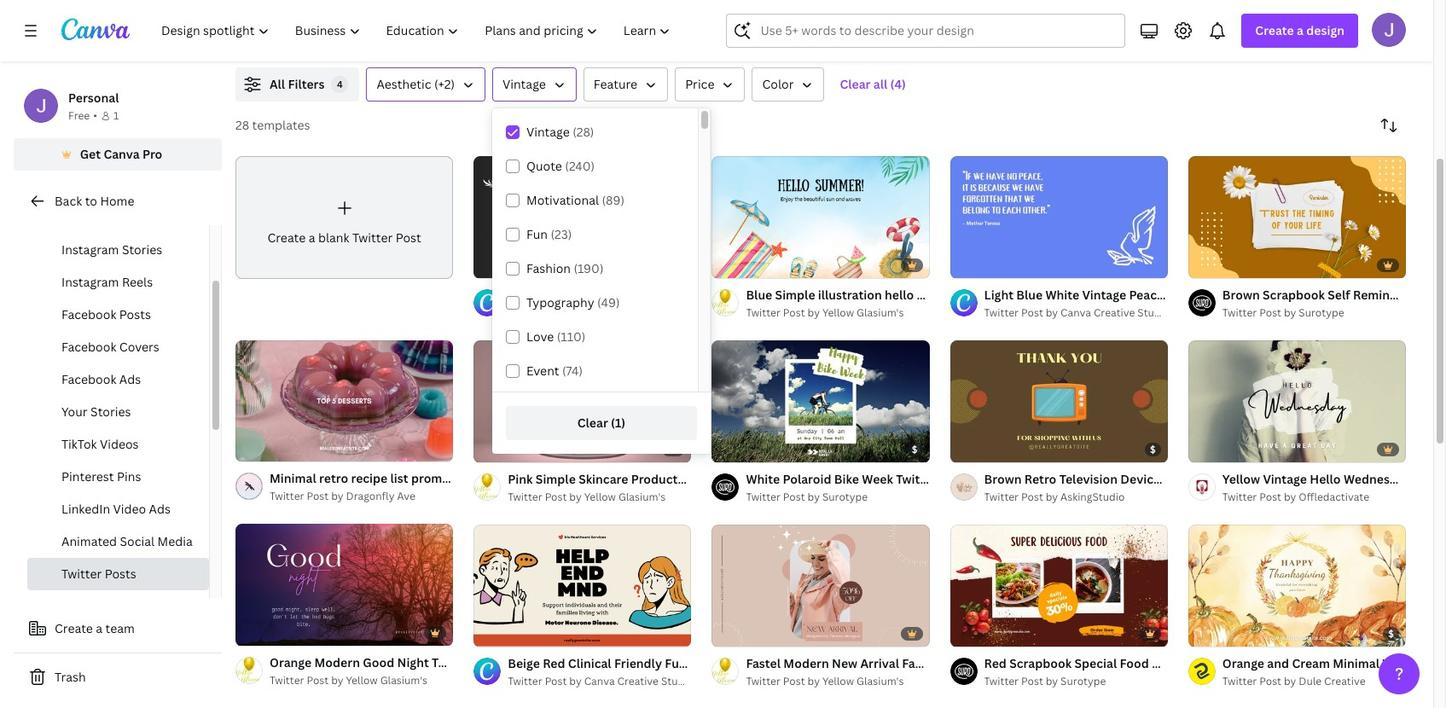 Task type: vqa. For each thing, say whether or not it's contained in the screenshot.
$ to the left
yes



Task type: locate. For each thing, give the bounding box(es) containing it.
0 horizontal spatial create
[[55, 620, 93, 637]]

1 vertical spatial surotype
[[823, 490, 868, 504]]

facebook down instagram reels
[[61, 306, 116, 323]]

0 vertical spatial facebook
[[61, 306, 116, 323]]

1 instagram from the top
[[61, 209, 119, 225]]

jacob simon image
[[1372, 13, 1407, 47]]

brown scrapbook self reminder twitte link
[[1223, 286, 1447, 305]]

create
[[1256, 22, 1294, 38], [268, 229, 306, 246], [55, 620, 93, 637]]

glasium's inside orange modern good night twitter post twitter post by yellow glasium's
[[380, 674, 428, 688]]

create a design
[[1256, 22, 1345, 38]]

1 horizontal spatial fashion
[[902, 655, 947, 671]]

2 vertical spatial create
[[55, 620, 93, 637]]

Sort by button
[[1372, 108, 1407, 143]]

ads right video
[[149, 501, 171, 517]]

canva inside button
[[104, 146, 140, 162]]

team
[[105, 620, 135, 637]]

0 vertical spatial a
[[1297, 22, 1304, 38]]

create inside dropdown button
[[1256, 22, 1294, 38]]

0 vertical spatial twitte
[[1413, 287, 1447, 303]]

twitter post by yellow glasium's link down illustration
[[746, 305, 930, 322]]

yellow down illustration
[[823, 305, 854, 320]]

create a team
[[55, 620, 135, 637]]

0 vertical spatial create
[[1256, 22, 1294, 38]]

1 horizontal spatial surotype
[[1061, 674, 1106, 689]]

2 horizontal spatial create
[[1256, 22, 1294, 38]]

blue down '2'
[[746, 287, 773, 303]]

1 vertical spatial fashion
[[902, 655, 947, 671]]

orange modern good night twitter post image
[[236, 524, 453, 647]]

1 left of
[[724, 258, 729, 270]]

animated social media
[[61, 533, 193, 550]]

glasium's inside the blue simple illustration hello summer twitter post twitter post by yellow glasium's
[[857, 305, 904, 320]]

a inside "button"
[[96, 620, 103, 637]]

twitter inside yellow vintage hello wednesday twitte twitter post by offledactivate
[[1223, 490, 1257, 504]]

clear left all on the right top of page
[[840, 76, 871, 92]]

illustrated christmas garland twitter post link
[[508, 286, 752, 305]]

white inside the white polaroid bike week twitter post twitter post by surotype
[[746, 471, 780, 487]]

1 horizontal spatial white
[[1046, 287, 1080, 303]]

twitter post by surotype link down special
[[985, 673, 1168, 690]]

your stories
[[61, 404, 131, 420]]

peace
[[1129, 287, 1164, 303], [1212, 287, 1247, 303]]

by inside fastel modern new arrival fashion twitter post twitter post by yellow glasium's
[[808, 674, 820, 689]]

0 horizontal spatial 1
[[113, 108, 119, 123]]

facebook posts link
[[27, 299, 209, 331]]

clear inside 'button'
[[578, 415, 608, 431]]

blue right the light
[[1017, 287, 1043, 303]]

(110)
[[557, 329, 586, 345]]

illustrated christmas garland twitter post image
[[474, 156, 692, 278]]

menu
[[1152, 655, 1185, 671]]

posts down the reels
[[119, 306, 151, 323]]

1 horizontal spatial simple
[[775, 287, 816, 303]]

yellow down good
[[346, 674, 378, 688]]

0 vertical spatial posts
[[122, 209, 154, 225]]

glasium's down night
[[380, 674, 428, 688]]

design
[[1307, 22, 1345, 38]]

facebook inside 'link'
[[61, 306, 116, 323]]

create left team
[[55, 620, 93, 637]]

pinterest
[[61, 469, 114, 485]]

0 vertical spatial stories
[[122, 242, 162, 258]]

a
[[1297, 22, 1304, 38], [309, 229, 315, 246], [96, 620, 103, 637]]

posts inside 'link'
[[119, 306, 151, 323]]

stories up the reels
[[122, 242, 162, 258]]

surotype down special
[[1061, 674, 1106, 689]]

twitter post by canva creative studio link for white
[[985, 305, 1170, 322]]

2 vertical spatial facebook
[[61, 371, 116, 387]]

glasium's inside fastel modern new arrival fashion twitter post twitter post by yellow glasium's
[[857, 674, 904, 689]]

a left design
[[1297, 22, 1304, 38]]

1 horizontal spatial create
[[268, 229, 306, 246]]

post inside 'link'
[[1022, 490, 1044, 504]]

twitter post by canva creative studio link
[[508, 305, 694, 322], [985, 305, 1170, 322], [508, 673, 694, 690]]

create for create a design
[[1256, 22, 1294, 38]]

quotes
[[1167, 287, 1209, 303]]

3 facebook from the top
[[61, 371, 116, 387]]

1 vertical spatial facebook
[[61, 339, 116, 355]]

0 horizontal spatial clear
[[578, 415, 608, 431]]

blue inside light blue white vintage peace quotes peace twitter post twitter post by canva creative studio
[[1017, 287, 1043, 303]]

a inside dropdown button
[[1297, 22, 1304, 38]]

animated
[[61, 533, 117, 550]]

0 vertical spatial ads
[[119, 371, 141, 387]]

0 vertical spatial fashion
[[527, 260, 571, 277]]

videos
[[100, 436, 139, 452]]

white left polaroid
[[746, 471, 780, 487]]

1 vertical spatial clear
[[578, 415, 608, 431]]

all
[[874, 76, 888, 92]]

love
[[527, 329, 554, 345]]

0 vertical spatial 1
[[113, 108, 119, 123]]

create a design button
[[1242, 14, 1359, 48]]

illustrated christmas garland twitter post twitter post by canva creative studio
[[508, 287, 752, 320]]

create inside "button"
[[55, 620, 93, 637]]

personal
[[68, 90, 119, 106]]

by inside light blue white vintage peace quotes peace twitter post twitter post by canva creative studio
[[1046, 305, 1058, 320]]

None search field
[[727, 14, 1126, 48]]

0 vertical spatial clear
[[840, 76, 871, 92]]

vintage up the vintage (28)
[[503, 76, 546, 92]]

modern for orange
[[315, 655, 360, 671]]

1 horizontal spatial modern
[[784, 655, 829, 671]]

0 horizontal spatial a
[[96, 620, 103, 637]]

brown
[[1223, 287, 1260, 303]]

aesthetic
[[377, 76, 431, 92]]

facebook
[[61, 306, 116, 323], [61, 339, 116, 355], [61, 371, 116, 387]]

covers
[[119, 339, 159, 355]]

trash
[[55, 669, 86, 685]]

blue simple illustration hello summer twitter post image
[[712, 156, 930, 278]]

event
[[527, 363, 559, 379]]

1 of 2 link
[[712, 156, 930, 278]]

twitter post by surotype link down self
[[1223, 305, 1407, 322]]

twitter post by yellow glasium's link down good
[[270, 673, 453, 690]]

0 horizontal spatial twitter post by surotype link
[[746, 489, 930, 506]]

motivational (89)
[[527, 192, 625, 208]]

yellow inside pink simple skincare products twitter post twitter post by yellow glasium's
[[584, 490, 616, 504]]

feature button
[[584, 67, 668, 102]]

2 modern from the left
[[784, 655, 829, 671]]

1 vertical spatial white
[[746, 471, 780, 487]]

1 vertical spatial a
[[309, 229, 315, 246]]

modern for fastel
[[784, 655, 829, 671]]

white right the light
[[1046, 287, 1080, 303]]

by
[[570, 305, 582, 320], [808, 305, 820, 320], [1046, 305, 1058, 320], [1284, 305, 1297, 320], [331, 489, 344, 504], [570, 490, 582, 504], [808, 490, 820, 504], [1046, 490, 1058, 504], [1284, 490, 1297, 504], [331, 674, 344, 688], [570, 674, 582, 689], [808, 674, 820, 689], [1046, 674, 1058, 689], [1284, 674, 1297, 689]]

create left blank
[[268, 229, 306, 246]]

2 horizontal spatial a
[[1297, 22, 1304, 38]]

1 facebook from the top
[[61, 306, 116, 323]]

top level navigation element
[[150, 14, 686, 48]]

twitter post by yellow glasium's link down skincare
[[508, 489, 692, 506]]

creative inside illustrated christmas garland twitter post twitter post by canva creative studio
[[618, 305, 659, 320]]

studio
[[661, 305, 694, 320], [1138, 305, 1170, 320], [661, 674, 694, 689]]

0 horizontal spatial blue
[[746, 287, 773, 303]]

0 horizontal spatial peace
[[1129, 287, 1164, 303]]

posts for facebook posts
[[119, 306, 151, 323]]

illustrated
[[508, 287, 569, 303]]

twitter post by yellow glasium's link down new
[[746, 673, 930, 690]]

posts up the instagram stories link
[[122, 209, 154, 225]]

yellow down skincare
[[584, 490, 616, 504]]

modern
[[315, 655, 360, 671], [784, 655, 829, 671]]

1 horizontal spatial $
[[1151, 443, 1156, 456]]

twitter post by surotype link down bike
[[746, 489, 930, 506]]

surotype down "brown scrapbook self reminder twitte" link
[[1299, 305, 1345, 320]]

brown scrapbook self reminder twitter post image
[[1189, 156, 1407, 278]]

retro
[[319, 471, 348, 487]]

peace left quotes
[[1129, 287, 1164, 303]]

(49)
[[597, 294, 620, 311]]

2 instagram from the top
[[61, 242, 119, 258]]

2 blue from the left
[[1017, 287, 1043, 303]]

twitte right the reminder
[[1413, 287, 1447, 303]]

(1)
[[611, 415, 626, 431]]

1 vertical spatial twitter post by surotype link
[[746, 489, 930, 506]]

night
[[397, 655, 429, 671]]

peace right quotes
[[1212, 287, 1247, 303]]

facebook for facebook posts
[[61, 306, 116, 323]]

by inside yellow vintage hello wednesday twitte twitter post by offledactivate
[[1284, 490, 1297, 504]]

1 vertical spatial stories
[[91, 404, 131, 420]]

2 vertical spatial instagram
[[61, 274, 119, 290]]

food
[[1120, 655, 1149, 671]]

1 horizontal spatial peace
[[1212, 287, 1247, 303]]

clear all (4) button
[[832, 67, 915, 102]]

pinterest pins
[[61, 469, 141, 485]]

1 vertical spatial create
[[268, 229, 306, 246]]

2 horizontal spatial twitter post by surotype link
[[1223, 305, 1407, 322]]

by inside the blue simple illustration hello summer twitter post twitter post by yellow glasium's
[[808, 305, 820, 320]]

1 horizontal spatial scrapbook
[[1263, 287, 1325, 303]]

0 horizontal spatial simple
[[536, 471, 576, 487]]

1 right •
[[113, 108, 119, 123]]

2 vertical spatial twitter post by surotype link
[[985, 673, 1168, 690]]

yellow down new
[[823, 674, 854, 689]]

facebook ads link
[[27, 364, 209, 396]]

studio inside light blue white vintage peace quotes peace twitter post twitter post by canva creative studio
[[1138, 305, 1170, 320]]

yellow
[[823, 305, 854, 320], [1223, 471, 1261, 487], [584, 490, 616, 504], [346, 674, 378, 688], [823, 674, 854, 689]]

twitter inside 'link'
[[985, 490, 1019, 504]]

simple inside the blue simple illustration hello summer twitter post twitter post by yellow glasium's
[[775, 287, 816, 303]]

0 horizontal spatial scrapbook
[[1010, 655, 1072, 671]]

fashion right arrival
[[902, 655, 947, 671]]

1 horizontal spatial twitter post by surotype link
[[985, 673, 1168, 690]]

2 vertical spatial posts
[[105, 566, 136, 582]]

orange and cream minimal watercolor thanksgiving twitter post image
[[1189, 524, 1407, 647]]

vintage up twitter post by offledactivate link
[[1264, 471, 1307, 487]]

twitter inside brown scrapbook self reminder twitte twitter post by surotype
[[1223, 305, 1257, 320]]

creative inside light blue white vintage peace quotes peace twitter post twitter post by canva creative studio
[[1094, 305, 1135, 320]]

tiktok videos link
[[27, 428, 209, 461]]

white polaroid bike week twitter post image
[[712, 340, 930, 463]]

surotype down bike
[[823, 490, 868, 504]]

twitte for yellow vintage hello wednesday twitte
[[1414, 471, 1447, 487]]

red scrapbook special food menu twitter post image
[[950, 524, 1168, 647]]

stories for instagram stories
[[122, 242, 162, 258]]

1 vertical spatial twitte
[[1414, 471, 1447, 487]]

aesthetic (+2)
[[377, 76, 455, 92]]

1 vertical spatial instagram
[[61, 242, 119, 258]]

post inside minimal retro recipe list promo twitter post twitter post by dragonfly ave
[[307, 489, 329, 504]]

a left blank
[[309, 229, 315, 246]]

social
[[120, 533, 155, 550]]

1
[[113, 108, 119, 123], [724, 258, 729, 270]]

vintage up quote
[[527, 124, 570, 140]]

0 horizontal spatial modern
[[315, 655, 360, 671]]

$ for peace
[[1151, 443, 1156, 456]]

twitte right 'wednesday'
[[1414, 471, 1447, 487]]

twitte inside yellow vintage hello wednesday twitte twitter post by offledactivate
[[1414, 471, 1447, 487]]

surotype inside the white polaroid bike week twitter post twitter post by surotype
[[823, 490, 868, 504]]

motivational
[[527, 192, 599, 208]]

vintage
[[503, 76, 546, 92], [527, 124, 570, 140], [1083, 287, 1127, 303], [1264, 471, 1307, 487]]

$
[[912, 443, 918, 456], [1151, 443, 1156, 456], [1389, 627, 1395, 640]]

fashion up illustrated
[[527, 260, 571, 277]]

1 horizontal spatial a
[[309, 229, 315, 246]]

wednesday
[[1344, 471, 1411, 487]]

twitte inside brown scrapbook self reminder twitte twitter post by surotype
[[1413, 287, 1447, 303]]

free
[[68, 108, 90, 123]]

glasium's down fastel modern new arrival fashion twitter post link at the bottom right
[[857, 674, 904, 689]]

vintage inside light blue white vintage peace quotes peace twitter post twitter post by canva creative studio
[[1083, 287, 1127, 303]]

2 facebook from the top
[[61, 339, 116, 355]]

post
[[495, 471, 521, 487]]

1 vertical spatial scrapbook
[[1010, 655, 1072, 671]]

dule
[[1299, 674, 1322, 689]]

0 horizontal spatial surotype
[[823, 490, 868, 504]]

a for team
[[96, 620, 103, 637]]

animated social media link
[[27, 526, 209, 558]]

fashion inside fastel modern new arrival fashion twitter post twitter post by yellow glasium's
[[902, 655, 947, 671]]

instagram stories
[[61, 242, 162, 258]]

modern inside orange modern good night twitter post twitter post by yellow glasium's
[[315, 655, 360, 671]]

modern inside fastel modern new arrival fashion twitter post twitter post by yellow glasium's
[[784, 655, 829, 671]]

by inside minimal retro recipe list promo twitter post twitter post by dragonfly ave
[[331, 489, 344, 504]]

red scrapbook special food menu twitter post twitter post by surotype
[[985, 655, 1258, 689]]

1 horizontal spatial ads
[[149, 501, 171, 517]]

simple inside pink simple skincare products twitter post twitter post by yellow glasium's
[[536, 471, 576, 487]]

twitter post by yellow glasium's link for new
[[746, 673, 930, 690]]

special
[[1075, 655, 1117, 671]]

all
[[270, 76, 285, 92]]

2 vertical spatial surotype
[[1061, 674, 1106, 689]]

yellow vintage hello wednesday twitte twitter post by offledactivate
[[1223, 471, 1447, 504]]

1 blue from the left
[[746, 287, 773, 303]]

yellow inside fastel modern new arrival fashion twitter post twitter post by yellow glasium's
[[823, 674, 854, 689]]

stories down facebook ads link
[[91, 404, 131, 420]]

blue
[[746, 287, 773, 303], [1017, 287, 1043, 303]]

posts down animated social media link
[[105, 566, 136, 582]]

white polaroid bike week twitter post link
[[746, 470, 966, 489]]

blue simple illustration hello summer twitter post twitter post by yellow glasium's
[[746, 287, 1037, 320]]

1 vertical spatial posts
[[119, 306, 151, 323]]

0 horizontal spatial fashion
[[527, 260, 571, 277]]

twitter
[[453, 471, 492, 487]]

yellow up twitter post by offledactivate link
[[1223, 471, 1261, 487]]

1 vertical spatial simple
[[536, 471, 576, 487]]

by inside pink simple skincare products twitter post twitter post by yellow glasium's
[[570, 490, 582, 504]]

by inside red scrapbook special food menu twitter post twitter post by surotype
[[1046, 674, 1058, 689]]

modern left good
[[315, 655, 360, 671]]

modern left new
[[784, 655, 829, 671]]

vintage left quotes
[[1083, 287, 1127, 303]]

twitter post by askingstudio link
[[985, 489, 1168, 506]]

1 horizontal spatial clear
[[840, 76, 871, 92]]

blue inside the blue simple illustration hello summer twitter post twitter post by yellow glasium's
[[746, 287, 773, 303]]

clear left "(1)"
[[578, 415, 608, 431]]

scrapbook right red
[[1010, 655, 1072, 671]]

scrapbook left self
[[1263, 287, 1325, 303]]

0 vertical spatial white
[[1046, 287, 1080, 303]]

0 vertical spatial instagram
[[61, 209, 119, 225]]

0 vertical spatial surotype
[[1299, 305, 1345, 320]]

scrapbook inside red scrapbook special food menu twitter post twitter post by surotype
[[1010, 655, 1072, 671]]

create left design
[[1256, 22, 1294, 38]]

facebook up facebook ads at the left
[[61, 339, 116, 355]]

twitte for brown scrapbook self reminder twitte
[[1413, 287, 1447, 303]]

scrapbook inside brown scrapbook self reminder twitte twitter post by surotype
[[1263, 287, 1325, 303]]

1 vertical spatial 1
[[724, 258, 729, 270]]

posts
[[122, 209, 154, 225], [119, 306, 151, 323], [105, 566, 136, 582]]

0 horizontal spatial white
[[746, 471, 780, 487]]

fashion
[[527, 260, 571, 277], [902, 655, 947, 671]]

glasium's down the 'blue simple illustration hello summer twitter post' link
[[857, 305, 904, 320]]

twitter post by yellow glasium's link for good
[[270, 673, 453, 690]]

2 horizontal spatial surotype
[[1299, 305, 1345, 320]]

1 horizontal spatial blue
[[1017, 287, 1043, 303]]

x/twitter post templates image
[[1042, 0, 1407, 47]]

clear for clear (1)
[[578, 415, 608, 431]]

1 horizontal spatial 1
[[724, 258, 729, 270]]

get canva pro button
[[14, 138, 222, 171]]

glasium's down pink simple skincare products twitter post link
[[619, 490, 666, 504]]

a left team
[[96, 620, 103, 637]]

3 instagram from the top
[[61, 274, 119, 290]]

0 vertical spatial simple
[[775, 287, 816, 303]]

0 horizontal spatial $
[[912, 443, 918, 456]]

simple left illustration
[[775, 287, 816, 303]]

ads down "covers"
[[119, 371, 141, 387]]

instagram posts link
[[27, 201, 209, 234]]

facebook up your stories
[[61, 371, 116, 387]]

0 vertical spatial scrapbook
[[1263, 287, 1325, 303]]

simple right pink
[[536, 471, 576, 487]]

clear inside button
[[840, 76, 871, 92]]

twitter post by dule creative link
[[1223, 673, 1407, 690]]

0 vertical spatial twitter post by surotype link
[[1223, 305, 1407, 322]]

1 modern from the left
[[315, 655, 360, 671]]

2 vertical spatial a
[[96, 620, 103, 637]]

to
[[85, 193, 97, 209]]



Task type: describe. For each thing, give the bounding box(es) containing it.
yellow inside orange modern good night twitter post twitter post by yellow glasium's
[[346, 674, 378, 688]]

back to home link
[[14, 184, 222, 218]]

simple for blue
[[775, 287, 816, 303]]

tiktok videos
[[61, 436, 139, 452]]

products
[[631, 471, 684, 487]]

hello
[[1310, 471, 1341, 487]]

event (74)
[[527, 363, 583, 379]]

twitter post by askingstudio
[[985, 490, 1125, 504]]

twitter post by dragonfly ave link
[[270, 489, 453, 506]]

28
[[236, 117, 249, 133]]

2
[[743, 258, 748, 270]]

dragonfly
[[346, 489, 395, 504]]

facebook covers
[[61, 339, 159, 355]]

Search search field
[[761, 15, 1115, 47]]

$ for summer
[[912, 443, 918, 456]]

linkedin video ads link
[[27, 493, 209, 526]]

minimal retro recipe list promo twitter post image
[[236, 340, 453, 462]]

twitter posts
[[61, 566, 136, 582]]

quote
[[527, 158, 562, 174]]

brown retro television device aesthetic greeting thank you twitter post image
[[950, 340, 1168, 463]]

pink simple skincare products twitter post link
[[508, 470, 756, 489]]

fun
[[527, 226, 548, 242]]

red
[[985, 655, 1007, 671]]

4 filter options selected element
[[332, 76, 349, 93]]

pins
[[117, 469, 141, 485]]

templates
[[252, 117, 310, 133]]

surotype inside red scrapbook special food menu twitter post twitter post by surotype
[[1061, 674, 1106, 689]]

by inside orange modern good night twitter post twitter post by yellow glasium's
[[331, 674, 344, 688]]

light blue white vintage peace quotes peace twitter post image
[[950, 156, 1168, 278]]

pink
[[508, 471, 533, 487]]

vintage inside yellow vintage hello wednesday twitte twitter post by offledactivate
[[1264, 471, 1307, 487]]

scrapbook for red
[[1010, 655, 1072, 671]]

by inside illustrated christmas garland twitter post twitter post by canva creative studio
[[570, 305, 582, 320]]

2 peace from the left
[[1212, 287, 1247, 303]]

aesthetic (+2) button
[[367, 67, 486, 102]]

instagram for instagram posts
[[61, 209, 119, 225]]

instagram reels
[[61, 274, 153, 290]]

1 vertical spatial ads
[[149, 501, 171, 517]]

twitter post by offledactivate link
[[1223, 489, 1407, 506]]

fastel modern new arrival fashion twitter post link
[[746, 654, 1020, 673]]

a for blank
[[309, 229, 315, 246]]

fastel modern new arrival fashion twitter post image
[[712, 524, 930, 647]]

1 of 2
[[724, 258, 748, 270]]

clear (1) button
[[506, 406, 697, 440]]

light blue white vintage peace quotes peace twitter post link
[[985, 286, 1319, 305]]

1 for 1
[[113, 108, 119, 123]]

arrival
[[861, 655, 900, 671]]

(+2)
[[434, 76, 455, 92]]

orange
[[270, 655, 312, 671]]

pro
[[143, 146, 162, 162]]

twitter post by canva creative studio
[[508, 674, 694, 689]]

quote (240)
[[527, 158, 595, 174]]

free •
[[68, 108, 97, 123]]

blank
[[318, 229, 350, 246]]

instagram for instagram reels
[[61, 274, 119, 290]]

fashion (190)
[[527, 260, 604, 277]]

hello
[[885, 287, 914, 303]]

facebook for facebook ads
[[61, 371, 116, 387]]

back to home
[[55, 193, 134, 209]]

by inside brown scrapbook self reminder twitte twitter post by surotype
[[1284, 305, 1297, 320]]

your
[[61, 404, 88, 420]]

new
[[832, 655, 858, 671]]

twitter post by canva creative studio link for garland
[[508, 305, 694, 322]]

a for design
[[1297, 22, 1304, 38]]

by inside the white polaroid bike week twitter post twitter post by surotype
[[808, 490, 820, 504]]

pink simple skincare products twitter post image
[[474, 340, 692, 463]]

facebook for facebook covers
[[61, 339, 116, 355]]

surotype inside brown scrapbook self reminder twitte twitter post by surotype
[[1299, 305, 1345, 320]]

1 for 1 of 2
[[724, 258, 729, 270]]

orange modern good night twitter post link
[[270, 654, 502, 673]]

2 horizontal spatial $
[[1389, 627, 1395, 640]]

glasium's inside pink simple skincare products twitter post twitter post by yellow glasium's
[[619, 490, 666, 504]]

ave
[[397, 489, 416, 504]]

white inside light blue white vintage peace quotes peace twitter post twitter post by canva creative studio
[[1046, 287, 1080, 303]]

create for create a blank twitter post
[[268, 229, 306, 246]]

filters
[[288, 76, 325, 92]]

(89)
[[602, 192, 625, 208]]

bike
[[835, 471, 859, 487]]

fun (23)
[[527, 226, 572, 242]]

post inside yellow vintage hello wednesday twitte twitter post by offledactivate
[[1260, 490, 1282, 504]]

recipe
[[351, 471, 388, 487]]

reels
[[122, 274, 153, 290]]

clear for clear all (4)
[[840, 76, 871, 92]]

create a blank twitter post element
[[236, 156, 453, 279]]

posts for instagram posts
[[122, 209, 154, 225]]

trash link
[[14, 661, 222, 695]]

twitter inside minimal retro recipe list promo twitter post twitter post by dragonfly ave
[[270, 489, 304, 504]]

scrapbook for brown
[[1263, 287, 1325, 303]]

create a blank twitter post
[[268, 229, 421, 246]]

red scrapbook special food menu twitter post link
[[985, 654, 1258, 673]]

canva inside light blue white vintage peace quotes peace twitter post twitter post by canva creative studio
[[1061, 305, 1092, 320]]

instagram for instagram stories
[[61, 242, 119, 258]]

by inside twitter post by askingstudio 'link'
[[1046, 490, 1058, 504]]

create for create a team
[[55, 620, 93, 637]]

instagram stories link
[[27, 234, 209, 266]]

twitter post by yellow glasium's link for illustration
[[746, 305, 930, 322]]

stories for your stories
[[91, 404, 131, 420]]

(240)
[[565, 158, 595, 174]]

summer
[[917, 287, 965, 303]]

video
[[113, 501, 146, 517]]

yellow vintage hello wednesday twitter post image
[[1189, 340, 1407, 463]]

by inside 'twitter post by dule creative' link
[[1284, 674, 1297, 689]]

4
[[337, 78, 343, 90]]

illustration
[[818, 287, 882, 303]]

vintage inside button
[[503, 76, 546, 92]]

minimal retro recipe list promo twitter post link
[[270, 470, 521, 489]]

twitter post by surotype link for special
[[985, 673, 1168, 690]]

minimal retro recipe list promo twitter post twitter post by dragonfly ave
[[270, 471, 521, 504]]

1 peace from the left
[[1129, 287, 1164, 303]]

light blue white vintage peace quotes peace twitter post twitter post by canva creative studio
[[985, 287, 1319, 320]]

polaroid
[[783, 471, 832, 487]]

(28)
[[573, 124, 594, 140]]

clear all (4)
[[840, 76, 906, 92]]

0 horizontal spatial ads
[[119, 371, 141, 387]]

instagram posts
[[61, 209, 154, 225]]

create a blank twitter post link
[[236, 156, 453, 279]]

twitter post by surotype link for self
[[1223, 305, 1407, 322]]

create a team button
[[14, 612, 222, 646]]

(74)
[[562, 363, 583, 379]]

color button
[[752, 67, 825, 102]]

canva inside illustrated christmas garland twitter post twitter post by canva creative studio
[[584, 305, 615, 320]]

•
[[93, 108, 97, 123]]

feature
[[594, 76, 638, 92]]

twitter post by yellow glasium's link for skincare
[[508, 489, 692, 506]]

studio inside illustrated christmas garland twitter post twitter post by canva creative studio
[[661, 305, 694, 320]]

twitter post by surotype link for bike
[[746, 489, 930, 506]]

beige red clinical friendly fundraising / donation opportunities chronic illness twitter post image
[[474, 524, 692, 647]]

posts for twitter posts
[[105, 566, 136, 582]]

yellow inside the blue simple illustration hello summer twitter post twitter post by yellow glasium's
[[823, 305, 854, 320]]

post inside brown scrapbook self reminder twitte twitter post by surotype
[[1260, 305, 1282, 320]]

good
[[363, 655, 394, 671]]

vintage button
[[493, 67, 577, 102]]

orange modern good night twitter post twitter post by yellow glasium's
[[270, 655, 502, 688]]

simple for pink
[[536, 471, 576, 487]]

home
[[100, 193, 134, 209]]

yellow inside yellow vintage hello wednesday twitte twitter post by offledactivate
[[1223, 471, 1261, 487]]

fastel modern new arrival fashion twitter post twitter post by yellow glasium's
[[746, 655, 1020, 689]]



